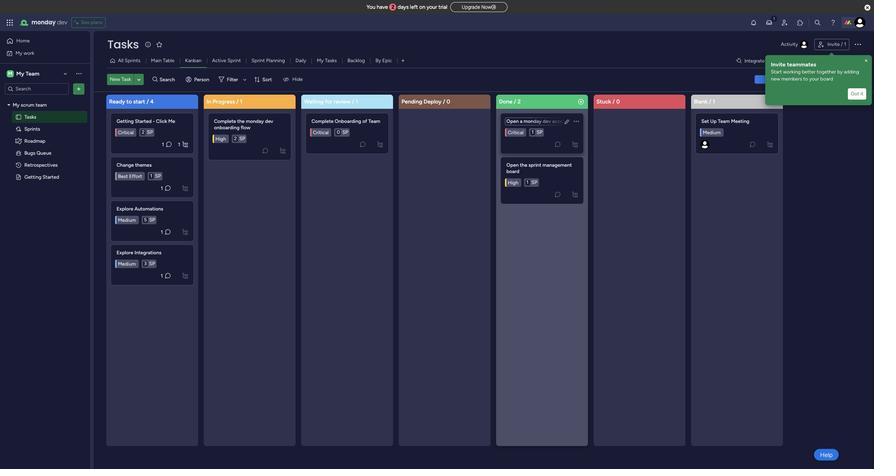 Task type: locate. For each thing, give the bounding box(es) containing it.
started down retrospectives
[[43, 174, 59, 180]]

2 horizontal spatial tasks
[[325, 58, 337, 64]]

sp down the open the sprint management board
[[532, 179, 537, 185]]

list box containing my scrum team
[[0, 97, 90, 278]]

public board image for tasks
[[15, 114, 22, 120]]

2 sp for the
[[234, 135, 245, 141]]

complete the monday dev onboarding flow
[[214, 118, 274, 131]]

0 right deploy at the top of the page
[[447, 98, 450, 105]]

best
[[118, 173, 128, 179]]

flow
[[241, 125, 250, 131]]

explore
[[117, 206, 133, 212], [117, 250, 133, 256]]

team right up
[[718, 118, 730, 124]]

getting for getting started
[[24, 174, 41, 180]]

critical for open
[[508, 129, 524, 135]]

open inside the open the sprint management board
[[507, 162, 519, 168]]

board inside 'invite teammates start working better together by adding new members to your board'
[[820, 76, 833, 82]]

0 vertical spatial invite
[[828, 41, 840, 47]]

0 vertical spatial tasks
[[107, 36, 139, 52]]

complete up onboarding
[[214, 118, 236, 124]]

sort
[[262, 77, 272, 83]]

team
[[26, 70, 39, 77], [368, 118, 380, 124], [718, 118, 730, 124]]

the left sprint
[[520, 162, 527, 168]]

1 critical from the left
[[118, 129, 134, 135]]

sprints right all
[[125, 58, 140, 64]]

sp for getting started - click me
[[147, 129, 153, 135]]

complete for progress
[[214, 118, 236, 124]]

1
[[844, 41, 846, 47], [240, 98, 242, 105], [356, 98, 358, 105], [713, 98, 715, 105], [532, 129, 534, 135], [162, 141, 164, 147], [178, 141, 180, 147], [150, 173, 152, 179], [527, 179, 529, 185], [161, 185, 163, 191], [161, 229, 163, 235], [161, 273, 163, 279]]

/ left options icon
[[841, 41, 843, 47]]

help button
[[814, 449, 839, 461]]

0 horizontal spatial to
[[126, 98, 132, 105]]

1 horizontal spatial to
[[803, 76, 808, 82]]

add view image
[[402, 58, 404, 63]]

2 vertical spatial tasks
[[24, 114, 36, 120]]

sp right 5
[[149, 217, 155, 223]]

0 vertical spatial maria williams image
[[854, 17, 866, 28]]

1 vertical spatial to
[[126, 98, 132, 105]]

0 horizontal spatial complete
[[214, 118, 236, 124]]

sp for complete the monday dev onboarding flow
[[239, 135, 245, 141]]

getting down retrospectives
[[24, 174, 41, 180]]

public board image
[[15, 114, 22, 120], [15, 174, 22, 180]]

explore left integrations
[[117, 250, 133, 256]]

sp right effort at the left
[[155, 173, 161, 179]]

0 vertical spatial sprints
[[125, 58, 140, 64]]

1 horizontal spatial your
[[809, 76, 819, 82]]

open for open a monday dev account
[[507, 118, 519, 124]]

waiting for review / 1
[[304, 98, 358, 105]]

upgrade now link
[[450, 2, 508, 12]]

in progress / 1
[[207, 98, 242, 105]]

1 vertical spatial the
[[520, 162, 527, 168]]

2 right done at top
[[518, 98, 521, 105]]

the inside the open the sprint management board
[[520, 162, 527, 168]]

monday up flow
[[246, 118, 264, 124]]

0 horizontal spatial list box
[[0, 97, 90, 278]]

1 open from the top
[[507, 118, 519, 124]]

by
[[376, 58, 381, 64]]

row group
[[105, 94, 787, 469]]

home
[[16, 38, 30, 44]]

me
[[168, 118, 175, 124]]

dev inside list box
[[543, 118, 551, 124]]

monday right a
[[524, 118, 542, 124]]

1 sp down open a monday dev account
[[532, 129, 543, 135]]

Search field
[[158, 75, 179, 85]]

kanban button
[[180, 55, 207, 66]]

your
[[427, 4, 437, 10], [809, 76, 819, 82]]

work
[[24, 50, 34, 56]]

critical
[[118, 129, 134, 135], [313, 129, 329, 135], [508, 129, 524, 135]]

arrow down image
[[241, 75, 249, 84]]

invite
[[828, 41, 840, 47], [771, 61, 786, 68]]

0 horizontal spatial your
[[427, 4, 437, 10]]

3 critical from the left
[[508, 129, 524, 135]]

planning
[[266, 58, 285, 64]]

medium down explore automations
[[118, 217, 136, 223]]

1 horizontal spatial 2 sp
[[234, 135, 245, 141]]

1 vertical spatial tasks
[[325, 58, 337, 64]]

2 public board image from the top
[[15, 174, 22, 180]]

dapulse rightstroke image
[[491, 5, 496, 10]]

sp right the 3
[[149, 260, 155, 267]]

the
[[237, 118, 245, 124], [520, 162, 527, 168]]

/ right progress
[[236, 98, 239, 105]]

1 horizontal spatial complete
[[312, 118, 334, 124]]

0 vertical spatial your
[[427, 4, 437, 10]]

monday inside the complete the monday dev onboarding flow
[[246, 118, 264, 124]]

1 vertical spatial explore
[[117, 250, 133, 256]]

board inside the open the sprint management board
[[507, 168, 519, 174]]

0 horizontal spatial high
[[215, 136, 226, 142]]

sprints
[[125, 58, 140, 64], [24, 126, 40, 132]]

0 horizontal spatial critical
[[118, 129, 134, 135]]

see
[[81, 19, 90, 25]]

critical for getting
[[118, 129, 134, 135]]

effort
[[129, 173, 142, 179]]

1 horizontal spatial invite
[[828, 41, 840, 47]]

the inside the complete the monday dev onboarding flow
[[237, 118, 245, 124]]

1 vertical spatial maria williams image
[[700, 140, 710, 149]]

medium down up
[[703, 129, 721, 135]]

0 vertical spatial 1 sp
[[532, 129, 543, 135]]

0 vertical spatial board
[[820, 76, 833, 82]]

my for my team
[[16, 70, 24, 77]]

my right workspace icon
[[16, 70, 24, 77]]

1 horizontal spatial list box
[[111, 110, 194, 285]]

2 sp inside list box
[[142, 129, 153, 135]]

tasks inside my tasks button
[[325, 58, 337, 64]]

my inside list box
[[13, 102, 20, 108]]

1 horizontal spatial sprint
[[252, 58, 265, 64]]

sp down open a monday dev account
[[537, 129, 543, 135]]

maria williams image
[[854, 17, 866, 28], [700, 140, 710, 149]]

1 sp down the themes
[[150, 173, 161, 179]]

/
[[841, 41, 843, 47], [147, 98, 149, 105], [236, 98, 239, 105], [352, 98, 354, 105], [443, 98, 445, 105], [514, 98, 516, 105], [613, 98, 615, 105], [709, 98, 711, 105]]

2 open from the top
[[507, 162, 519, 168]]

0 horizontal spatial invite
[[771, 61, 786, 68]]

dev inside the complete the monday dev onboarding flow
[[265, 118, 273, 124]]

best effort
[[118, 173, 142, 179]]

0 vertical spatial the
[[237, 118, 245, 124]]

invite teammates start working better together by adding new members to your board
[[771, 61, 859, 82]]

account
[[552, 118, 571, 124]]

click
[[156, 118, 167, 124]]

critical for complete
[[313, 129, 329, 135]]

backlog button
[[342, 55, 370, 66]]

medium down explore integrations
[[118, 261, 136, 267]]

critical down getting started - click me
[[118, 129, 134, 135]]

my for my scrum team
[[13, 102, 20, 108]]

dev for complete the monday dev onboarding flow
[[265, 118, 273, 124]]

1 horizontal spatial the
[[520, 162, 527, 168]]

open left sprint
[[507, 162, 519, 168]]

0 horizontal spatial 2 sp
[[142, 129, 153, 135]]

tasks up all
[[107, 36, 139, 52]]

blank
[[694, 98, 708, 105]]

sprint for sprint
[[819, 76, 833, 82]]

1 vertical spatial open
[[507, 162, 519, 168]]

meeting
[[731, 118, 750, 124]]

team inside workspace selection element
[[26, 70, 39, 77]]

change themes
[[117, 162, 152, 168]]

1 vertical spatial started
[[43, 174, 59, 180]]

list box containing open a monday dev account
[[501, 110, 584, 204]]

2 horizontal spatial list box
[[501, 110, 584, 204]]

sprint planning
[[252, 58, 285, 64]]

0 right stuck on the right top of page
[[616, 98, 620, 105]]

complete down for
[[312, 118, 334, 124]]

active
[[212, 58, 226, 64]]

1 horizontal spatial getting
[[117, 118, 134, 124]]

5
[[144, 217, 147, 223]]

1 vertical spatial 2 sp
[[234, 135, 245, 141]]

workspace selection element
[[7, 69, 40, 78]]

1 vertical spatial sprints
[[24, 126, 40, 132]]

1 vertical spatial medium
[[118, 217, 136, 223]]

monday for complete the monday dev onboarding flow
[[246, 118, 264, 124]]

sprint right active on the top left of the page
[[228, 58, 241, 64]]

2 explore from the top
[[117, 250, 133, 256]]

2 vertical spatial 1 sp
[[527, 179, 537, 185]]

high down the open the sprint management board
[[508, 179, 518, 185]]

1 horizontal spatial 0
[[447, 98, 450, 105]]

Search in workspace field
[[15, 85, 59, 93]]

0 vertical spatial to
[[803, 76, 808, 82]]

2 down onboarding
[[234, 135, 237, 141]]

0 down complete onboarding of team
[[337, 129, 340, 135]]

start
[[133, 98, 145, 105]]

high down onboarding
[[215, 136, 226, 142]]

sprint button
[[809, 74, 835, 85]]

getting down ready to start / 4
[[117, 118, 134, 124]]

1 vertical spatial high
[[508, 179, 518, 185]]

your right on
[[427, 4, 437, 10]]

2 down getting started - click me
[[142, 129, 145, 135]]

1 vertical spatial getting
[[24, 174, 41, 180]]

0 vertical spatial explore
[[117, 206, 133, 212]]

my right caret down image
[[13, 102, 20, 108]]

0 horizontal spatial team
[[26, 70, 39, 77]]

public board image for getting started
[[15, 174, 22, 180]]

1 vertical spatial invite
[[771, 61, 786, 68]]

1 horizontal spatial high
[[508, 179, 518, 185]]

0 horizontal spatial board
[[507, 168, 519, 174]]

list box
[[0, 97, 90, 278], [111, 110, 194, 285], [501, 110, 584, 204]]

the up flow
[[237, 118, 245, 124]]

started left -
[[135, 118, 152, 124]]

critical down a
[[508, 129, 524, 135]]

the for in progress
[[237, 118, 245, 124]]

1 horizontal spatial started
[[135, 118, 152, 124]]

sprint planning button
[[246, 55, 290, 66]]

trial
[[439, 4, 447, 10]]

maria williams image down dapulse close icon
[[854, 17, 866, 28]]

0 vertical spatial public board image
[[15, 114, 22, 120]]

medium for integrations
[[118, 261, 136, 267]]

invite inside button
[[828, 41, 840, 47]]

0 horizontal spatial tasks
[[24, 114, 36, 120]]

medium for automations
[[118, 217, 136, 223]]

row group containing ready to start
[[105, 94, 787, 469]]

1 horizontal spatial critical
[[313, 129, 329, 135]]

to left start
[[126, 98, 132, 105]]

2
[[392, 4, 395, 10], [518, 98, 521, 105], [142, 129, 145, 135], [234, 135, 237, 141]]

2 horizontal spatial critical
[[508, 129, 524, 135]]

apps image
[[797, 19, 804, 26]]

my team
[[16, 70, 39, 77]]

1 horizontal spatial dev
[[265, 118, 273, 124]]

bugs queue
[[24, 150, 51, 156]]

my right the daily
[[317, 58, 324, 64]]

change
[[117, 162, 134, 168]]

maria williams image down 'set'
[[700, 140, 710, 149]]

your inside 'invite teammates start working better together by adding new members to your board'
[[809, 76, 819, 82]]

ready to start / 4
[[109, 98, 154, 105]]

to down better
[[803, 76, 808, 82]]

0 vertical spatial open
[[507, 118, 519, 124]]

my for my tasks
[[317, 58, 324, 64]]

new
[[771, 76, 780, 82]]

my work
[[16, 50, 34, 56]]

show board description image
[[144, 41, 152, 48]]

explore left automations
[[117, 206, 133, 212]]

1 image
[[771, 14, 777, 22]]

onboarding
[[214, 125, 240, 131]]

sp down -
[[147, 129, 153, 135]]

complete
[[214, 118, 236, 124], [312, 118, 334, 124]]

1 explore from the top
[[117, 206, 133, 212]]

getting
[[117, 118, 134, 124], [24, 174, 41, 180]]

2 sp for started
[[142, 129, 153, 135]]

sprint for sprint planning
[[252, 58, 265, 64]]

open left a
[[507, 118, 519, 124]]

you
[[367, 4, 376, 10]]

1 horizontal spatial monday
[[246, 118, 264, 124]]

0 vertical spatial started
[[135, 118, 152, 124]]

sprints up 'roadmap'
[[24, 126, 40, 132]]

on
[[419, 4, 425, 10]]

team up search in workspace field
[[26, 70, 39, 77]]

/ right deploy at the top of the page
[[443, 98, 445, 105]]

2 vertical spatial medium
[[118, 261, 136, 267]]

0 horizontal spatial the
[[237, 118, 245, 124]]

0 horizontal spatial started
[[43, 174, 59, 180]]

themes
[[135, 162, 152, 168]]

2 sp down flow
[[234, 135, 245, 141]]

2 critical from the left
[[313, 129, 329, 135]]

2 horizontal spatial monday
[[524, 118, 542, 124]]

monday up home button
[[31, 18, 56, 26]]

sprint down together
[[819, 76, 833, 82]]

2 sp down getting started - click me
[[142, 129, 153, 135]]

invite up automate
[[828, 41, 840, 47]]

2 horizontal spatial dev
[[543, 118, 551, 124]]

done
[[499, 98, 513, 105]]

invite inside 'invite teammates start working better together by adding new members to your board'
[[771, 61, 786, 68]]

medium
[[703, 129, 721, 135], [118, 217, 136, 223], [118, 261, 136, 267]]

invite up 'start'
[[771, 61, 786, 68]]

1 horizontal spatial sprints
[[125, 58, 140, 64]]

public board image down scrum
[[15, 114, 22, 120]]

my inside workspace selection element
[[16, 70, 24, 77]]

tasks left the backlog
[[325, 58, 337, 64]]

your down better
[[809, 76, 819, 82]]

sp down flow
[[239, 135, 245, 141]]

sp for change themes
[[155, 173, 161, 179]]

scrum
[[21, 102, 34, 108]]

list box containing getting started - click me
[[111, 110, 194, 285]]

2 horizontal spatial sprint
[[819, 76, 833, 82]]

1 horizontal spatial board
[[820, 76, 833, 82]]

option
[[0, 99, 90, 100]]

tasks down my scrum team
[[24, 114, 36, 120]]

1 public board image from the top
[[15, 114, 22, 120]]

/ inside button
[[841, 41, 843, 47]]

sprint left planning
[[252, 58, 265, 64]]

members
[[782, 76, 802, 82]]

1 sp for high
[[527, 179, 537, 185]]

critical left 0 sp
[[313, 129, 329, 135]]

dapulse close image
[[865, 4, 871, 11]]

workspace image
[[7, 70, 14, 78]]

2 horizontal spatial team
[[718, 118, 730, 124]]

sprints inside button
[[125, 58, 140, 64]]

1 complete from the left
[[214, 118, 236, 124]]

hide
[[292, 76, 303, 82]]

queue
[[37, 150, 51, 156]]

all sprints
[[118, 58, 140, 64]]

2 left days
[[392, 4, 395, 10]]

2 complete from the left
[[312, 118, 334, 124]]

0 horizontal spatial sprints
[[24, 126, 40, 132]]

5 sp
[[144, 217, 155, 223]]

public board image left getting started
[[15, 174, 22, 180]]

sp for complete onboarding of team
[[342, 129, 348, 135]]

0 vertical spatial getting
[[117, 118, 134, 124]]

my left work
[[16, 50, 22, 56]]

1 sp down the open the sprint management board
[[527, 179, 537, 185]]

complete for for
[[312, 118, 334, 124]]

ready
[[109, 98, 125, 105]]

invite / 1 button
[[814, 39, 849, 50]]

review
[[334, 98, 351, 105]]

help
[[820, 451, 833, 458]]

list box for workspace options icon
[[0, 97, 90, 278]]

open a monday dev account
[[507, 118, 571, 124]]

sprint inside button
[[819, 76, 833, 82]]

retrospectives
[[24, 162, 58, 168]]

0 horizontal spatial maria williams image
[[700, 140, 710, 149]]

1 horizontal spatial maria williams image
[[854, 17, 866, 28]]

team right of
[[368, 118, 380, 124]]

0 vertical spatial 2 sp
[[142, 129, 153, 135]]

sp down complete onboarding of team
[[342, 129, 348, 135]]

/ right stuck on the right top of page
[[613, 98, 615, 105]]

1 vertical spatial 1 sp
[[150, 173, 161, 179]]

1 vertical spatial public board image
[[15, 174, 22, 180]]

/ right done at top
[[514, 98, 516, 105]]

tasks
[[107, 36, 139, 52], [325, 58, 337, 64], [24, 114, 36, 120]]

complete inside the complete the monday dev onboarding flow
[[214, 118, 236, 124]]

inbox image
[[766, 19, 773, 26]]

epic
[[382, 58, 392, 64]]

1 vertical spatial board
[[507, 168, 519, 174]]

stuck
[[597, 98, 611, 105]]

1 vertical spatial your
[[809, 76, 819, 82]]

0 horizontal spatial getting
[[24, 174, 41, 180]]

my for my work
[[16, 50, 22, 56]]

2 inside list box
[[142, 129, 145, 135]]

0 vertical spatial high
[[215, 136, 226, 142]]

monday for open a monday dev account
[[524, 118, 542, 124]]



Task type: describe. For each thing, give the bounding box(es) containing it.
automations
[[134, 206, 163, 212]]

my tasks button
[[312, 55, 342, 66]]

0 sp
[[337, 129, 348, 135]]

sp for open the sprint management board
[[532, 179, 537, 185]]

main
[[151, 58, 162, 64]]

2 horizontal spatial 0
[[616, 98, 620, 105]]

deploy
[[424, 98, 442, 105]]

active sprint
[[212, 58, 241, 64]]

better
[[802, 69, 816, 75]]

1 horizontal spatial team
[[368, 118, 380, 124]]

add to favorites image
[[156, 41, 163, 48]]

waiting
[[304, 98, 324, 105]]

explore for explore integrations
[[117, 250, 133, 256]]

integrations
[[134, 250, 161, 256]]

got it
[[851, 91, 864, 97]]

0 horizontal spatial sprint
[[228, 58, 241, 64]]

start
[[771, 69, 782, 75]]

pending deploy / 0
[[402, 98, 450, 105]]

see plans button
[[72, 17, 106, 28]]

autopilot image
[[809, 56, 815, 65]]

the for open a monday dev account
[[520, 162, 527, 168]]

filter button
[[216, 74, 249, 85]]

adding
[[844, 69, 859, 75]]

monday dev
[[31, 18, 67, 26]]

by epic
[[376, 58, 392, 64]]

new task button
[[107, 74, 134, 85]]

sort button
[[251, 74, 276, 85]]

all sprints button
[[107, 55, 146, 66]]

select product image
[[6, 19, 13, 26]]

backlog
[[347, 58, 365, 64]]

main table button
[[146, 55, 180, 66]]

home button
[[4, 35, 76, 47]]

together
[[817, 69, 836, 75]]

task
[[121, 76, 131, 82]]

by
[[837, 69, 843, 75]]

set up team meeting
[[701, 118, 750, 124]]

see plans
[[81, 19, 102, 25]]

getting for getting started - click me
[[117, 118, 134, 124]]

onboarding
[[335, 118, 361, 124]]

/ right 'blank'
[[709, 98, 711, 105]]

activity
[[781, 41, 798, 47]]

search everything image
[[814, 19, 821, 26]]

invite / 1
[[828, 41, 846, 47]]

invite members image
[[781, 19, 788, 26]]

my scrum team
[[13, 102, 47, 108]]

activity button
[[778, 39, 812, 50]]

management
[[543, 162, 572, 168]]

active sprint button
[[207, 55, 246, 66]]

filter
[[227, 77, 238, 83]]

caret down image
[[7, 102, 10, 107]]

sp for explore automations
[[149, 217, 155, 223]]

options image
[[854, 40, 862, 48]]

explore for explore automations
[[117, 206, 133, 212]]

by epic button
[[370, 55, 397, 66]]

invite for teammates
[[771, 61, 786, 68]]

now
[[481, 4, 491, 10]]

hide button
[[278, 74, 307, 85]]

left
[[410, 4, 418, 10]]

open the sprint management board
[[507, 162, 573, 174]]

invite for /
[[828, 41, 840, 47]]

stuck / 0
[[597, 98, 620, 105]]

person button
[[183, 74, 214, 85]]

sprint
[[529, 162, 541, 168]]

1 sp for critical
[[532, 129, 543, 135]]

plans
[[91, 19, 102, 25]]

sp for explore integrations
[[149, 260, 155, 267]]

v2 search image
[[153, 76, 158, 84]]

dapulse integrations image
[[736, 58, 742, 63]]

3 sp
[[144, 260, 155, 267]]

new task image
[[578, 98, 585, 105]]

0 horizontal spatial dev
[[57, 18, 67, 26]]

Tasks field
[[106, 36, 141, 52]]

sprints inside list box
[[24, 126, 40, 132]]

getting started - click me
[[117, 118, 175, 124]]

complete onboarding of team
[[312, 118, 380, 124]]

have
[[377, 4, 388, 10]]

0 horizontal spatial monday
[[31, 18, 56, 26]]

table
[[163, 58, 174, 64]]

/ right review
[[352, 98, 354, 105]]

my work button
[[4, 48, 76, 59]]

to inside 'invite teammates start working better together by adding new members to your board'
[[803, 76, 808, 82]]

getting started
[[24, 174, 59, 180]]

0 horizontal spatial 0
[[337, 129, 340, 135]]

teammates
[[787, 61, 816, 68]]

options image
[[75, 85, 82, 92]]

progress
[[213, 98, 235, 105]]

bugs
[[24, 150, 35, 156]]

started for getting started
[[43, 174, 59, 180]]

for
[[325, 98, 332, 105]]

a
[[520, 118, 523, 124]]

-
[[153, 118, 155, 124]]

help image
[[830, 19, 837, 26]]

sp for open a monday dev account
[[537, 129, 543, 135]]

1 inside button
[[844, 41, 846, 47]]

3
[[144, 260, 147, 267]]

1 sp for best effort
[[150, 173, 161, 179]]

1 horizontal spatial tasks
[[107, 36, 139, 52]]

person
[[194, 77, 209, 83]]

invite teammates heading
[[771, 61, 866, 69]]

upgrade
[[462, 4, 480, 10]]

new
[[110, 76, 120, 82]]

you have 2 days left on your trial
[[367, 4, 447, 10]]

kanban
[[185, 58, 202, 64]]

high for open a monday dev account
[[508, 179, 518, 185]]

dev for open a monday dev account
[[543, 118, 551, 124]]

working
[[783, 69, 801, 75]]

notifications image
[[750, 19, 757, 26]]

/ left 4
[[147, 98, 149, 105]]

upgrade now
[[462, 4, 491, 10]]

started for getting started - click me
[[135, 118, 152, 124]]

0 vertical spatial medium
[[703, 129, 721, 135]]

4
[[150, 98, 154, 105]]

all
[[118, 58, 123, 64]]

in
[[207, 98, 211, 105]]

blank / 1
[[694, 98, 715, 105]]

automate
[[818, 58, 840, 64]]

open for open the sprint management board
[[507, 162, 519, 168]]

integrate
[[745, 58, 765, 64]]

list box for new task icon
[[501, 110, 584, 204]]

workspace options image
[[75, 70, 82, 77]]

done / 2
[[499, 98, 521, 105]]

angle down image
[[137, 77, 141, 82]]

close image
[[864, 58, 869, 64]]

high for in progress
[[215, 136, 226, 142]]



Task type: vqa. For each thing, say whether or not it's contained in the screenshot.
bottommost THE NO RESULTS WERE FOUND
no



